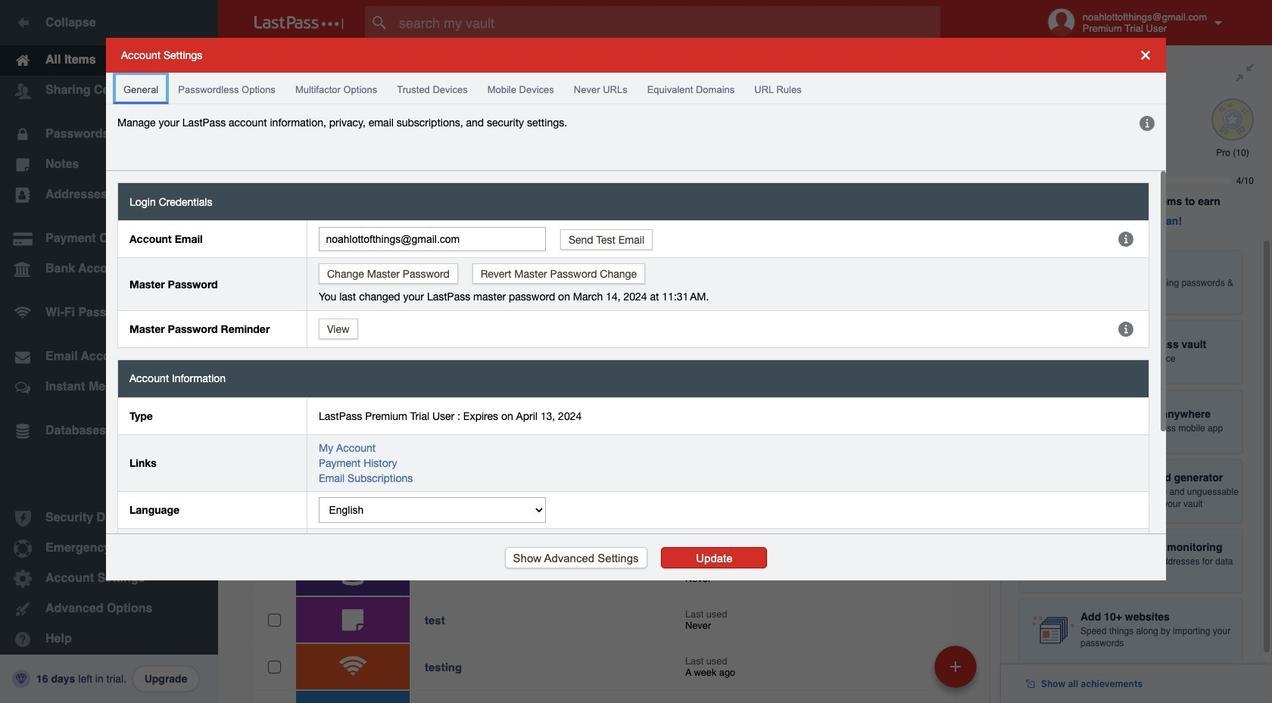 Task type: vqa. For each thing, say whether or not it's contained in the screenshot.
Vault options navigation
yes



Task type: locate. For each thing, give the bounding box(es) containing it.
search my vault text field
[[365, 6, 970, 39]]

main navigation navigation
[[0, 0, 218, 704]]

new item image
[[951, 662, 961, 672]]

Search search field
[[365, 6, 970, 39]]



Task type: describe. For each thing, give the bounding box(es) containing it.
vault options navigation
[[218, 45, 1001, 91]]

new item navigation
[[929, 642, 986, 704]]

lastpass image
[[254, 16, 344, 30]]



